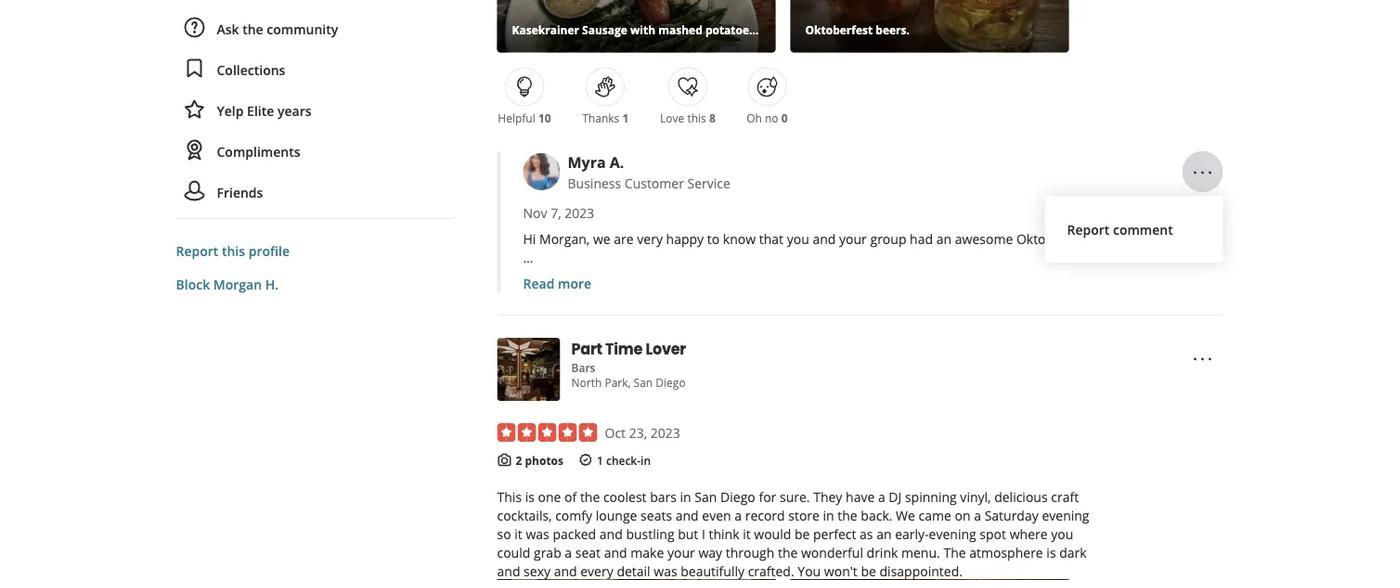 Task type: locate. For each thing, give the bounding box(es) containing it.
staff inside thank you for giving a shout out to our server.  our staff works very hard to make sure that each guest has an amazing and memorable experience with us.
[[834, 323, 861, 340]]

0 vertical spatial 2023
[[565, 204, 595, 221]]

out up experience
[[698, 323, 718, 340]]

diego
[[656, 375, 686, 391], [721, 488, 756, 506]]

you up dark on the bottom
[[1052, 526, 1074, 543]]

(10 reactions) element
[[539, 110, 551, 125]]

1 horizontal spatial was
[[654, 563, 678, 580]]

1 horizontal spatial make
[[980, 323, 1014, 340]]

make down the "bustling"
[[631, 544, 664, 562]]

2 vertical spatial very
[[658, 378, 684, 396]]

0 horizontal spatial be
[[795, 526, 810, 543]]

in right "bars" on the left
[[680, 488, 692, 506]]

cheers!
[[875, 378, 921, 396]]

1 horizontal spatial our
[[738, 323, 759, 340]]

0 vertical spatial be
[[795, 526, 810, 543]]

0 horizontal spatial this
[[222, 242, 245, 260]]

diego left soon,
[[656, 375, 686, 391]]

friends menu item
[[176, 174, 453, 219]]

1 vertical spatial 1
[[597, 453, 604, 469]]

:) right again
[[1113, 286, 1120, 303]]

an right "has"
[[1169, 323, 1184, 340]]

staff right our
[[834, 323, 861, 340]]

community
[[267, 20, 338, 38]]

as
[[860, 526, 874, 543]]

with
[[1093, 230, 1119, 247], [1168, 267, 1194, 285], [748, 341, 774, 359]]

part time lover link
[[572, 338, 686, 360]]

out right try
[[954, 286, 974, 303]]

park,
[[605, 375, 631, 391]]

have right soon,
[[724, 378, 753, 396]]

1 vertical spatial are
[[546, 267, 566, 285]]

0 horizontal spatial are
[[546, 267, 566, 285]]

with left the us.
[[748, 341, 774, 359]]

a up memorable
[[649, 323, 657, 340]]

report left us at the top right of page
[[1068, 221, 1110, 238]]

profile
[[249, 242, 290, 260]]

1 vertical spatial san
[[695, 488, 717, 506]]

record
[[746, 507, 786, 525]]

san right park,
[[634, 375, 653, 391]]

morgan
[[213, 275, 262, 293]]

more
[[558, 274, 592, 292]]

1 vertical spatial diego
[[721, 488, 756, 506]]

0 horizontal spatial :)
[[865, 378, 872, 396]]

2 vertical spatial we
[[896, 507, 916, 525]]

collections link
[[176, 51, 453, 88]]

2023 for nov 7, 2023
[[565, 204, 595, 221]]

on up our
[[809, 286, 825, 303]]

0 vertical spatial that
[[760, 230, 784, 247]]

to left try
[[918, 286, 930, 303]]

1 vertical spatial 2023
[[651, 424, 681, 442]]

0 vertical spatial staff
[[643, 286, 670, 303]]

for inside this is one of the coolest bars in san diego for sure. they have a dj spinning vinyl, delicious craft cocktails, comfy lounge seats and even a record store in the back. we came on a saturday evening so it was packed and bustling but i think it would be perfect as an early-evening spot where you could grab a seat and make your way through the wonderful drink menu. the atmosphere is dark and sexy and every detail was beautifully crafted. you won't be disappointed.
[[759, 488, 777, 506]]

that right the sure
[[1047, 323, 1072, 340]]

0 horizontal spatial evening
[[929, 526, 977, 543]]

0 horizontal spatial staff
[[643, 286, 670, 303]]

1 horizontal spatial san
[[695, 488, 717, 506]]

on
[[809, 286, 825, 303], [955, 507, 971, 525]]

with left us at the top right of page
[[1093, 230, 1119, 247]]

your inside the we are glad that you loved the food, brews and the wonderful vibe. we appreciate you sharing this picture with us! feel free to ask our staff for recommendations on your next dish to try out when you come again :)
[[828, 286, 856, 303]]

and up bars link on the bottom left
[[578, 341, 601, 359]]

again
[[1077, 286, 1110, 303]]

we up try
[[934, 267, 951, 285]]

you right the "when"
[[1014, 286, 1037, 303]]

your left the next
[[828, 286, 856, 303]]

2 horizontal spatial in
[[824, 507, 835, 525]]

a left "dj"
[[879, 488, 886, 506]]

2023
[[565, 204, 595, 221], [651, 424, 681, 442]]

customer
[[625, 174, 685, 192]]

for up record
[[759, 488, 777, 506]]

16 check in v2 image
[[579, 453, 594, 468]]

2 horizontal spatial an
[[1169, 323, 1184, 340]]

0 horizontal spatial with
[[748, 341, 774, 359]]

san inside the part time lover bars north park, san diego
[[634, 375, 653, 391]]

1 right 'thanks' on the left top of the page
[[623, 110, 629, 125]]

report for report this profile
[[176, 242, 219, 260]]

0 vertical spatial are
[[614, 230, 634, 247]]

this inside the we are glad that you loved the food, brews and the wonderful vibe. we appreciate you sharing this picture with us! feel free to ask our staff for recommendations on your next dish to try out when you come again :)
[[1096, 267, 1119, 285]]

1 horizontal spatial :)
[[1113, 286, 1120, 303]]

an
[[937, 230, 952, 247], [1169, 323, 1184, 340], [877, 526, 892, 543]]

7,
[[551, 204, 562, 221]]

1 vertical spatial this
[[222, 242, 245, 260]]

1 horizontal spatial diego
[[721, 488, 756, 506]]

24 questions v2 image
[[183, 16, 206, 38]]

h.
[[265, 275, 279, 293]]

0 vertical spatial for
[[673, 286, 691, 303]]

disappointed.
[[880, 563, 963, 580]]

we left hope
[[523, 378, 543, 396]]

1 horizontal spatial for
[[673, 286, 691, 303]]

report inside button
[[1068, 221, 1110, 238]]

block morgan h. button
[[176, 275, 279, 293]]

are up ask
[[614, 230, 634, 247]]

be down 'store'
[[795, 526, 810, 543]]

report comment button
[[1060, 211, 1209, 248]]

0 vertical spatial wonderful
[[836, 267, 898, 285]]

1 horizontal spatial 2023
[[651, 424, 681, 442]]

seat
[[576, 544, 601, 562]]

0 horizontal spatial make
[[631, 544, 664, 562]]

you inside thank you for giving a shout out to our server.  our staff works very hard to make sure that each guest has an amazing and memorable experience with us.
[[564, 323, 586, 340]]

part
[[572, 338, 603, 359]]

would
[[755, 526, 792, 543]]

make left the sure
[[980, 323, 1014, 340]]

2 horizontal spatial :)
[[1140, 230, 1147, 247]]

1 horizontal spatial that
[[760, 230, 784, 247]]

1 vertical spatial we
[[523, 378, 543, 396]]

1
[[623, 110, 629, 125], [597, 453, 604, 469]]

vinyl,
[[961, 488, 992, 506]]

1 vertical spatial with
[[1168, 267, 1194, 285]]

menu.
[[902, 544, 941, 562]]

on inside this is one of the coolest bars in san diego for sure. they have a dj spinning vinyl, delicious craft cocktails, comfy lounge seats and even a record store in the back. we came on a saturday evening so it was packed and bustling but i think it would be perfect as an early-evening spot where you could grab a seat and make your way through the wonderful drink menu. the atmosphere is dark and sexy and every detail was beautifully crafted. you won't be disappointed.
[[955, 507, 971, 525]]

make
[[980, 323, 1014, 340], [631, 544, 664, 562]]

1 vertical spatial :)
[[1113, 286, 1120, 303]]

wonderful up the next
[[836, 267, 898, 285]]

1 horizontal spatial report
[[1068, 221, 1110, 238]]

0 vertical spatial your
[[840, 230, 867, 247]]

1 horizontal spatial have
[[846, 488, 875, 506]]

you up come
[[1022, 267, 1045, 285]]

thank you for giving a shout out to our server.  our staff works very hard to make sure that each guest has an amazing and memorable experience with us.
[[523, 323, 1184, 359]]

out
[[954, 286, 974, 303], [698, 323, 718, 340]]

you up amazing
[[564, 323, 586, 340]]

this for 8
[[688, 110, 707, 125]]

it
[[515, 526, 523, 543], [743, 526, 751, 543]]

1 vertical spatial for
[[590, 323, 607, 340]]

have
[[724, 378, 753, 396], [846, 488, 875, 506]]

2023 for oct 23, 2023
[[651, 424, 681, 442]]

we up early-
[[896, 507, 916, 525]]

1 vertical spatial make
[[631, 544, 664, 562]]

1 horizontal spatial out
[[954, 286, 974, 303]]

the down the would
[[778, 544, 798, 562]]

24 friends v2 image
[[183, 180, 206, 202]]

we are glad that you loved the food, brews and the wonderful vibe. we appreciate you sharing this picture with us! feel free to ask our staff for recommendations on your next dish to try out when you come again :)
[[523, 267, 1215, 303]]

we for we hope to serve you very soon, have a nice day ahead. :) cheers!
[[523, 378, 543, 396]]

0 vertical spatial we
[[523, 267, 543, 285]]

our
[[807, 323, 830, 340]]

0 horizontal spatial report
[[176, 242, 219, 260]]

early-
[[896, 526, 929, 543]]

2 vertical spatial an
[[877, 526, 892, 543]]

for left giving
[[590, 323, 607, 340]]

yelp elite years
[[217, 102, 312, 119]]

2 vertical spatial your
[[668, 544, 696, 562]]

a down packed
[[565, 544, 572, 562]]

that inside the we are glad that you loved the food, brews and the wonderful vibe. we appreciate you sharing this picture with us! feel free to ask our staff for recommendations on your next dish to try out when you come again :)
[[598, 267, 623, 285]]

be down "drink"
[[862, 563, 877, 580]]

1 horizontal spatial is
[[1047, 544, 1057, 562]]

each
[[1075, 323, 1104, 340]]

loved
[[652, 267, 685, 285]]

1 vertical spatial be
[[862, 563, 877, 580]]

morgan,
[[540, 230, 590, 247]]

1 horizontal spatial be
[[862, 563, 877, 580]]

0 horizontal spatial an
[[877, 526, 892, 543]]

:) right us at the top right of page
[[1140, 230, 1147, 247]]

coolest
[[604, 488, 647, 506]]

san inside this is one of the coolest bars in san diego for sure. they have a dj spinning vinyl, delicious craft cocktails, comfy lounge seats and even a record store in the back. we came on a saturday evening so it was packed and bustling but i think it would be perfect as an early-evening spot where you could grab a seat and make your way through the wonderful drink menu. the atmosphere is dark and sexy and every detail was beautifully crafted. you won't be disappointed.
[[695, 488, 717, 506]]

to
[[708, 230, 720, 247], [579, 286, 592, 303], [918, 286, 930, 303], [722, 323, 734, 340], [965, 323, 977, 340], [581, 378, 593, 396]]

evening down 'craft'
[[1043, 507, 1090, 525]]

was right detail
[[654, 563, 678, 580]]

wonderful down 'perfect'
[[802, 544, 864, 562]]

has
[[1144, 323, 1165, 340]]

1 vertical spatial that
[[598, 267, 623, 285]]

5 star rating image
[[497, 423, 598, 442]]

0 horizontal spatial that
[[598, 267, 623, 285]]

this left (8 reactions) element
[[688, 110, 707, 125]]

the right of
[[580, 488, 600, 506]]

was up grab
[[526, 526, 550, 543]]

that right know
[[760, 230, 784, 247]]

make inside this is one of the coolest bars in san diego for sure. they have a dj spinning vinyl, delicious craft cocktails, comfy lounge seats and even a record store in the back. we came on a saturday evening so it was packed and bustling but i think it would be perfect as an early-evening spot where you could grab a seat and make your way through the wonderful drink menu. the atmosphere is dark and sexy and every detail was beautifully crafted. you won't be disappointed.
[[631, 544, 664, 562]]

we inside this is one of the coolest bars in san diego for sure. they have a dj spinning vinyl, delicious craft cocktails, comfy lounge seats and even a record store in the back. we came on a saturday evening so it was packed and bustling but i think it would be perfect as an early-evening spot where you could grab a seat and make your way through the wonderful drink menu. the atmosphere is dark and sexy and every detail was beautifully crafted. you won't be disappointed.
[[896, 507, 916, 525]]

have up back. at the bottom right
[[846, 488, 875, 506]]

we right morgan,
[[594, 230, 611, 247]]

that up ask
[[598, 267, 623, 285]]

you right park,
[[632, 378, 655, 396]]

for inside thank you for giving a shout out to our server.  our staff works very hard to make sure that each guest has an amazing and memorable experience with us.
[[590, 323, 607, 340]]

0 horizontal spatial diego
[[656, 375, 686, 391]]

0 vertical spatial out
[[954, 286, 974, 303]]

bars
[[572, 360, 596, 376]]

where
[[1010, 526, 1048, 543]]

yelp
[[217, 102, 244, 119]]

1 vertical spatial staff
[[834, 323, 861, 340]]

and inside the we are glad that you loved the food, brews and the wonderful vibe. we appreciate you sharing this picture with us! feel free to ask our staff for recommendations on your next dish to try out when you come again :)
[[786, 267, 810, 285]]

very left the hard
[[904, 323, 929, 340]]

is up cocktails,
[[525, 488, 535, 506]]

24 collections v2 image
[[183, 57, 206, 79]]

2 vertical spatial with
[[748, 341, 774, 359]]

the right "ask"
[[243, 20, 264, 38]]

report up block
[[176, 242, 219, 260]]

we hope to serve you very soon, have a nice day ahead. :) cheers!
[[523, 378, 921, 396]]

0 vertical spatial san
[[634, 375, 653, 391]]

1 vertical spatial our
[[738, 323, 759, 340]]

0 horizontal spatial for
[[590, 323, 607, 340]]

came
[[919, 507, 952, 525]]

in down oct 23, 2023 in the bottom of the page
[[641, 453, 651, 469]]

1 horizontal spatial we
[[934, 267, 951, 285]]

very left happy
[[638, 230, 663, 247]]

so
[[497, 526, 511, 543]]

this
[[688, 110, 707, 125], [222, 242, 245, 260], [1096, 267, 1119, 285]]

we
[[594, 230, 611, 247], [934, 267, 951, 285]]

0 vertical spatial have
[[724, 378, 753, 396]]

very inside thank you for giving a shout out to our server.  our staff works very hard to make sure that each guest has an amazing and memorable experience with us.
[[904, 323, 929, 340]]

2 vertical spatial that
[[1047, 323, 1072, 340]]

out inside the we are glad that you loved the food, brews and the wonderful vibe. we appreciate you sharing this picture with us! feel free to ask our staff for recommendations on your next dish to try out when you come again :)
[[954, 286, 974, 303]]

evening
[[1043, 507, 1090, 525], [929, 526, 977, 543]]

and right brews
[[786, 267, 810, 285]]

photo of myra a. image
[[523, 153, 561, 190]]

this up 'morgan' at the left of page
[[222, 242, 245, 260]]

very left soon,
[[658, 378, 684, 396]]

was
[[526, 526, 550, 543], [654, 563, 678, 580]]

staff down loved
[[643, 286, 670, 303]]

sharing
[[1048, 267, 1093, 285]]

we for we are glad that you loved the food, brews and the wonderful vibe. we appreciate you sharing this picture with us! feel free to ask our staff for recommendations on your next dish to try out when you come again :)
[[523, 267, 543, 285]]

it right the so
[[515, 526, 523, 543]]

wonderful
[[836, 267, 898, 285], [802, 544, 864, 562]]

1 vertical spatial we
[[934, 267, 951, 285]]

:) right ahead.
[[865, 378, 872, 396]]

to down glad on the top
[[579, 286, 592, 303]]

we
[[523, 267, 543, 285], [523, 378, 543, 396], [896, 507, 916, 525]]

a left nice
[[756, 378, 763, 396]]

1 horizontal spatial evening
[[1043, 507, 1090, 525]]

the
[[944, 544, 967, 562]]

with left 'us!'
[[1168, 267, 1194, 285]]

are
[[614, 230, 634, 247], [546, 267, 566, 285]]

0 vertical spatial diego
[[656, 375, 686, 391]]

evening up the
[[929, 526, 977, 543]]

2023 right 23,
[[651, 424, 681, 442]]

staff
[[643, 286, 670, 303], [834, 323, 861, 340]]

1 vertical spatial have
[[846, 488, 875, 506]]

0 horizontal spatial out
[[698, 323, 718, 340]]

1 right 16 check in v2 icon on the bottom
[[597, 453, 604, 469]]

0 horizontal spatial we
[[594, 230, 611, 247]]

is left dark on the bottom
[[1047, 544, 1057, 562]]

san up even
[[695, 488, 717, 506]]

2 horizontal spatial for
[[759, 488, 777, 506]]

2023 right 7,
[[565, 204, 595, 221]]

brews
[[746, 267, 783, 285]]

we up feel
[[523, 267, 543, 285]]

your down but
[[668, 544, 696, 562]]

0 horizontal spatial on
[[809, 286, 825, 303]]

0 horizontal spatial san
[[634, 375, 653, 391]]

menu image
[[1192, 348, 1215, 371]]

us.
[[778, 341, 795, 359]]

(0 reactions) element
[[782, 110, 788, 125]]

0 vertical spatial 1
[[623, 110, 629, 125]]

that
[[760, 230, 784, 247], [598, 267, 623, 285], [1047, 323, 1072, 340]]

report for report comment
[[1068, 221, 1110, 238]]

a inside thank you for giving a shout out to our server.  our staff works very hard to make sure that each guest has an amazing and memorable experience with us.
[[649, 323, 657, 340]]

your left 'group'
[[840, 230, 867, 247]]

2 vertical spatial :)
[[865, 378, 872, 396]]

appreciate
[[954, 267, 1019, 285]]

a
[[649, 323, 657, 340], [756, 378, 763, 396], [879, 488, 886, 506], [735, 507, 742, 525], [975, 507, 982, 525], [565, 544, 572, 562]]

an right as
[[877, 526, 892, 543]]

food,
[[711, 267, 743, 285]]

2 vertical spatial for
[[759, 488, 777, 506]]

and inside thank you for giving a shout out to our server.  our staff works very hard to make sure that each guest has an amazing and memorable experience with us.
[[578, 341, 601, 359]]

our right ask
[[619, 286, 640, 303]]

are up free
[[546, 267, 566, 285]]

0 vertical spatial was
[[526, 526, 550, 543]]

it up through
[[743, 526, 751, 543]]

the inside ask the community link
[[243, 20, 264, 38]]

an right had
[[937, 230, 952, 247]]

shout
[[660, 323, 695, 340]]

nice
[[767, 378, 792, 396]]

1 vertical spatial evening
[[929, 526, 977, 543]]

1 horizontal spatial this
[[688, 110, 707, 125]]

2 vertical spatial this
[[1096, 267, 1119, 285]]

2 horizontal spatial with
[[1168, 267, 1194, 285]]

0 vertical spatial an
[[937, 230, 952, 247]]

diego inside this is one of the coolest bars in san diego for sure. they have a dj spinning vinyl, delicious craft cocktails, comfy lounge seats and even a record store in the back. we came on a saturday evening so it was packed and bustling but i think it would be perfect as an early-evening spot where you could grab a seat and make your way through the wonderful drink menu. the atmosphere is dark and sexy and every detail was beautifully crafted. you won't be disappointed.
[[721, 488, 756, 506]]

for down loved
[[673, 286, 691, 303]]

thanks 1
[[583, 110, 629, 125]]

our left server.
[[738, 323, 759, 340]]

you left loved
[[626, 267, 649, 285]]

diego up even
[[721, 488, 756, 506]]

in down they
[[824, 507, 835, 525]]

free
[[551, 286, 576, 303]]

ask
[[217, 20, 239, 38]]

0 vertical spatial :)
[[1140, 230, 1147, 247]]

0 horizontal spatial it
[[515, 526, 523, 543]]

no
[[765, 110, 779, 125]]

detail
[[617, 563, 651, 580]]

very
[[638, 230, 663, 247], [904, 323, 929, 340], [658, 378, 684, 396]]

1 horizontal spatial staff
[[834, 323, 861, 340]]

0 vertical spatial is
[[525, 488, 535, 506]]

1 horizontal spatial on
[[955, 507, 971, 525]]

on down vinyl,
[[955, 507, 971, 525]]

love
[[661, 110, 685, 125]]

with inside the we are glad that you loved the food, brews and the wonderful vibe. we appreciate you sharing this picture with us! feel free to ask our staff for recommendations on your next dish to try out when you come again :)
[[1168, 267, 1194, 285]]

we inside the we are glad that you loved the food, brews and the wonderful vibe. we appreciate you sharing this picture with us! feel free to ask our staff for recommendations on your next dish to try out when you come again :)
[[523, 267, 543, 285]]

even
[[703, 507, 732, 525]]

1 vertical spatial very
[[904, 323, 929, 340]]

your inside this is one of the coolest bars in san diego for sure. they have a dj spinning vinyl, delicious craft cocktails, comfy lounge seats and even a record store in the back. we came on a saturday evening so it was packed and bustling but i think it would be perfect as an early-evening spot where you could grab a seat and make your way through the wonderful drink menu. the atmosphere is dark and sexy and every detail was beautifully crafted. you won't be disappointed.
[[668, 544, 696, 562]]

0 horizontal spatial 2023
[[565, 204, 595, 221]]

1 horizontal spatial it
[[743, 526, 751, 543]]



Task type: describe. For each thing, give the bounding box(es) containing it.
a right even
[[735, 507, 742, 525]]

0 horizontal spatial is
[[525, 488, 535, 506]]

read
[[523, 274, 555, 292]]

0 horizontal spatial have
[[724, 378, 753, 396]]

grab
[[534, 544, 562, 562]]

make inside thank you for giving a shout out to our server.  our staff works very hard to make sure that each guest has an amazing and memorable experience with us.
[[980, 323, 1014, 340]]

23,
[[629, 424, 648, 442]]

thanks
[[583, 110, 620, 125]]

24 compliment v2 image
[[183, 139, 206, 161]]

1 horizontal spatial with
[[1093, 230, 1119, 247]]

1 check-in
[[597, 453, 651, 469]]

report this profile
[[176, 242, 290, 260]]

report comment
[[1068, 221, 1174, 238]]

you inside this is one of the coolest bars in san diego for sure. they have a dj spinning vinyl, delicious craft cocktails, comfy lounge seats and even a record store in the back. we came on a saturday evening so it was packed and bustling but i think it would be perfect as an early-evening spot where you could grab a seat and make your way through the wonderful drink menu. the atmosphere is dark and sexy and every detail was beautifully crafted. you won't be disappointed.
[[1052, 526, 1074, 543]]

delicious
[[995, 488, 1048, 506]]

compliments
[[217, 143, 300, 160]]

hi morgan, we are very happy to know that you and your group had an awesome oktoberfest with us :)
[[523, 230, 1147, 247]]

on inside the we are glad that you loved the food, brews and the wonderful vibe. we appreciate you sharing this picture with us! feel free to ask our staff for recommendations on your next dish to try out when you come again :)
[[809, 286, 825, 303]]

1 vertical spatial was
[[654, 563, 678, 580]]

giving
[[611, 323, 646, 340]]

spinning
[[906, 488, 957, 506]]

wonderful inside this is one of the coolest bars in san diego for sure. they have a dj spinning vinyl, delicious craft cocktails, comfy lounge seats and even a record store in the back. we came on a saturday evening so it was packed and bustling but i think it would be perfect as an early-evening spot where you could grab a seat and make your way through the wonderful drink menu. the atmosphere is dark and sexy and every detail was beautifully crafted. you won't be disappointed.
[[802, 544, 864, 562]]

business
[[568, 174, 622, 192]]

staff inside the we are glad that you loved the food, brews and the wonderful vibe. we appreciate you sharing this picture with us! feel free to ask our staff for recommendations on your next dish to try out when you come again :)
[[643, 286, 670, 303]]

1 vertical spatial is
[[1047, 544, 1057, 562]]

are inside the we are glad that you loved the food, brews and the wonderful vibe. we appreciate you sharing this picture with us! feel free to ask our staff for recommendations on your next dish to try out when you come again :)
[[546, 267, 566, 285]]

10
[[539, 110, 551, 125]]

ask the community
[[217, 20, 338, 38]]

i
[[702, 526, 706, 543]]

0 vertical spatial we
[[594, 230, 611, 247]]

0 vertical spatial very
[[638, 230, 663, 247]]

and down grab
[[554, 563, 577, 580]]

you right know
[[787, 230, 810, 247]]

an inside this is one of the coolest bars in san diego for sure. they have a dj spinning vinyl, delicious craft cocktails, comfy lounge seats and even a record store in the back. we came on a saturday evening so it was packed and bustling but i think it would be perfect as an early-evening spot where you could grab a seat and make your way through the wonderful drink menu. the atmosphere is dark and sexy and every detail was beautifully crafted. you won't be disappointed.
[[877, 526, 892, 543]]

know
[[723, 230, 756, 247]]

awesome
[[956, 230, 1014, 247]]

oct 23, 2023
[[605, 424, 681, 442]]

myra
[[568, 152, 606, 172]]

sure
[[1017, 323, 1044, 340]]

a down vinyl,
[[975, 507, 982, 525]]

north
[[572, 375, 602, 391]]

could
[[497, 544, 531, 562]]

dj
[[889, 488, 902, 506]]

comment
[[1114, 221, 1174, 238]]

seats
[[641, 507, 673, 525]]

bustling
[[626, 526, 675, 543]]

2 it from the left
[[743, 526, 751, 543]]

try
[[934, 286, 950, 303]]

through
[[726, 544, 775, 562]]

16 camera v2 image
[[497, 453, 512, 468]]

2
[[516, 453, 522, 469]]

compliments link
[[176, 133, 453, 170]]

our inside thank you for giving a shout out to our server.  our staff works very hard to make sure that each guest has an amazing and memorable experience with us.
[[738, 323, 759, 340]]

our inside the we are glad that you loved the food, brews and the wonderful vibe. we appreciate you sharing this picture with us! feel free to ask our staff for recommendations on your next dish to try out when you come again :)
[[619, 286, 640, 303]]

oh no 0
[[747, 110, 788, 125]]

and up detail
[[604, 544, 628, 562]]

0
[[782, 110, 788, 125]]

drink
[[867, 544, 899, 562]]

the left food, on the right of page
[[688, 267, 708, 285]]

hard
[[933, 323, 961, 340]]

lounge
[[596, 507, 638, 525]]

and left 'group'
[[813, 230, 836, 247]]

0 horizontal spatial was
[[526, 526, 550, 543]]

the up 'perfect'
[[838, 507, 858, 525]]

for inside the we are glad that you loved the food, brews and the wonderful vibe. we appreciate you sharing this picture with us! feel free to ask our staff for recommendations on your next dish to try out when you come again :)
[[673, 286, 691, 303]]

friends
[[217, 183, 263, 201]]

and down could
[[497, 563, 521, 580]]

:) inside the we are glad that you loved the food, brews and the wonderful vibe. we appreciate you sharing this picture with us! feel free to ask our staff for recommendations on your next dish to try out when you come again :)
[[1113, 286, 1120, 303]]

serve
[[596, 378, 629, 396]]

photos
[[525, 453, 564, 469]]

sure.
[[780, 488, 811, 506]]

with inside thank you for giving a shout out to our server.  our staff works very hard to make sure that each guest has an amazing and memorable experience with us.
[[748, 341, 774, 359]]

report this profile link
[[176, 242, 290, 260]]

oct
[[605, 424, 626, 442]]

next
[[859, 286, 886, 303]]

1 vertical spatial in
[[680, 488, 692, 506]]

out inside thank you for giving a shout out to our server.  our staff works very hard to make sure that each guest has an amazing and memorable experience with us.
[[698, 323, 718, 340]]

to down bars on the left bottom
[[581, 378, 593, 396]]

this
[[497, 488, 522, 506]]

every
[[581, 563, 614, 580]]

and up but
[[676, 507, 699, 525]]

1 horizontal spatial an
[[937, 230, 952, 247]]

the down hi morgan, we are very happy to know that you and your group had an awesome oktoberfest with us :) on the top
[[813, 267, 833, 285]]

glad
[[569, 267, 595, 285]]

0 horizontal spatial 1
[[597, 453, 604, 469]]

2 photos
[[516, 453, 564, 469]]

recommendations
[[694, 286, 806, 303]]

diego inside the part time lover bars north park, san diego
[[656, 375, 686, 391]]

time
[[606, 338, 643, 359]]

ahead.
[[820, 378, 861, 396]]

had
[[910, 230, 934, 247]]

an inside thank you for giving a shout out to our server.  our staff works very hard to make sure that each guest has an amazing and memorable experience with us.
[[1169, 323, 1184, 340]]

oh
[[747, 110, 763, 125]]

bars
[[650, 488, 677, 506]]

oktoberfest
[[1017, 230, 1090, 247]]

read more button
[[523, 274, 592, 293]]

myra a. business customer service
[[568, 152, 731, 192]]

24 star v2 image
[[183, 98, 206, 120]]

have inside this is one of the coolest bars in san diego for sure. they have a dj spinning vinyl, delicious craft cocktails, comfy lounge seats and even a record store in the back. we came on a saturday evening so it was packed and bustling but i think it would be perfect as an early-evening spot where you could grab a seat and make your way through the wonderful drink menu. the atmosphere is dark and sexy and every detail was beautifully crafted. you won't be disappointed.
[[846, 488, 875, 506]]

2 vertical spatial in
[[824, 507, 835, 525]]

block
[[176, 275, 210, 293]]

sexy
[[524, 563, 551, 580]]

0 vertical spatial evening
[[1043, 507, 1090, 525]]

1 horizontal spatial 1
[[623, 110, 629, 125]]

us
[[1122, 230, 1136, 247]]

come
[[1040, 286, 1073, 303]]

beautifully
[[681, 563, 745, 580]]

we inside the we are glad that you loved the food, brews and the wonderful vibe. we appreciate you sharing this picture with us! feel free to ask our staff for recommendations on your next dish to try out when you come again :)
[[934, 267, 951, 285]]

works
[[864, 323, 900, 340]]

store
[[789, 507, 820, 525]]

to left know
[[708, 230, 720, 247]]

nov 7, 2023
[[523, 204, 595, 221]]

elite
[[247, 102, 274, 119]]

that inside thank you for giving a shout out to our server.  our staff works very hard to make sure that each guest has an amazing and memorable experience with us.
[[1047, 323, 1072, 340]]

wonderful inside the we are glad that you loved the food, brews and the wonderful vibe. we appreciate you sharing this picture with us! feel free to ask our staff for recommendations on your next dish to try out when you come again :)
[[836, 267, 898, 285]]

experience
[[678, 341, 745, 359]]

they
[[814, 488, 843, 506]]

dark
[[1060, 544, 1087, 562]]

memorable
[[604, 341, 675, 359]]

to right the hard
[[965, 323, 977, 340]]

ask
[[595, 286, 615, 303]]

(1 reaction) element
[[623, 110, 629, 125]]

amazing
[[523, 341, 574, 359]]

when
[[978, 286, 1011, 303]]

perfect
[[814, 526, 857, 543]]

back.
[[861, 507, 893, 525]]

think
[[709, 526, 740, 543]]

group
[[871, 230, 907, 247]]

ask the community link
[[176, 10, 453, 47]]

menu image
[[1192, 162, 1215, 184]]

and down lounge
[[600, 526, 623, 543]]

1 it from the left
[[515, 526, 523, 543]]

picture
[[1122, 267, 1165, 285]]

to up experience
[[722, 323, 734, 340]]

1 horizontal spatial are
[[614, 230, 634, 247]]

packed
[[553, 526, 597, 543]]

(8 reactions) element
[[710, 110, 716, 125]]

0 horizontal spatial in
[[641, 453, 651, 469]]

yelp elite years link
[[176, 92, 453, 129]]

way
[[699, 544, 723, 562]]

this for profile
[[222, 242, 245, 260]]



Task type: vqa. For each thing, say whether or not it's contained in the screenshot.
server.
yes



